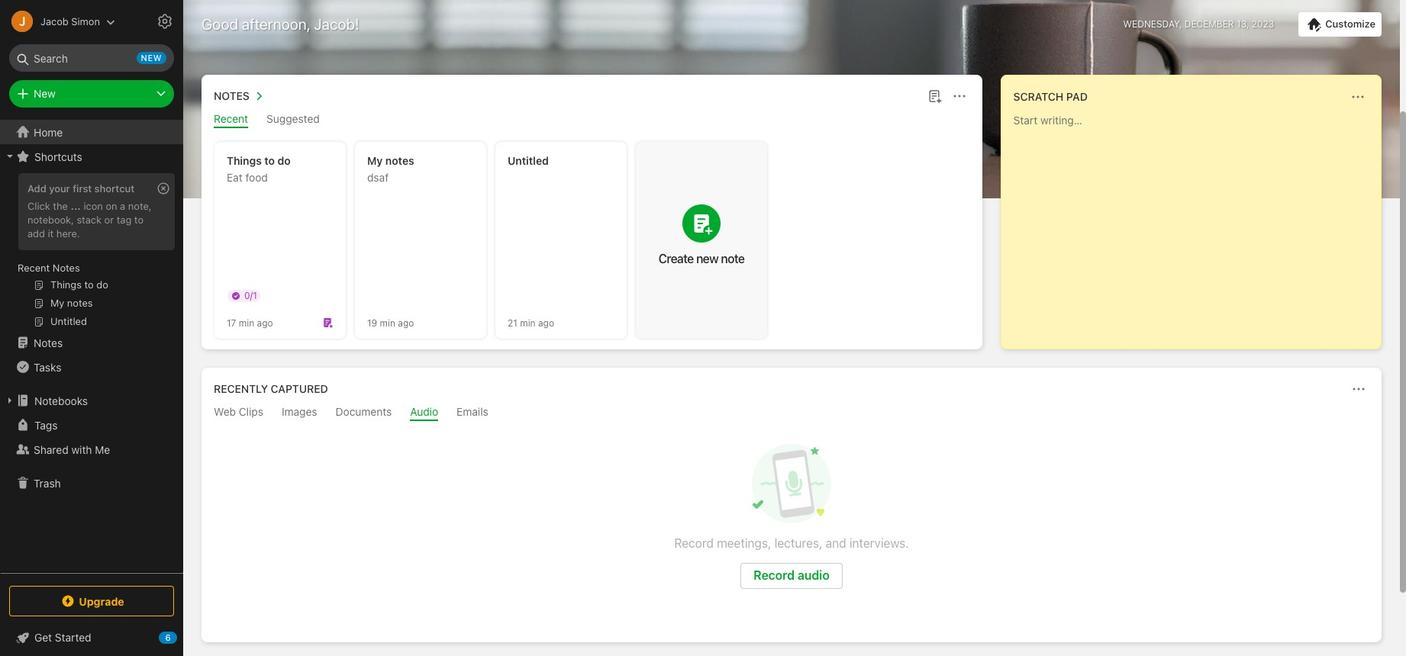 Task type: vqa. For each thing, say whether or not it's contained in the screenshot.
'More actions' field
yes



Task type: locate. For each thing, give the bounding box(es) containing it.
lectures,
[[775, 537, 823, 551]]

1 horizontal spatial record
[[754, 569, 795, 583]]

jacob
[[40, 15, 69, 27]]

wednesday, december 13, 2023
[[1124, 18, 1275, 30]]

ago for 17 min ago
[[257, 317, 273, 329]]

upgrade button
[[9, 586, 174, 617]]

19
[[367, 317, 377, 329]]

notes down here.
[[53, 262, 80, 274]]

expand notebooks image
[[4, 395, 16, 407]]

1 horizontal spatial ago
[[398, 317, 414, 329]]

with
[[71, 443, 92, 456]]

0 vertical spatial notes
[[214, 89, 250, 102]]

notes
[[214, 89, 250, 102], [53, 262, 80, 274], [34, 336, 63, 349]]

0 vertical spatial tab list
[[205, 112, 979, 128]]

recent inside tab list
[[214, 112, 248, 125]]

here.
[[56, 227, 80, 240]]

ago right 21
[[538, 317, 554, 329]]

0 horizontal spatial new
[[141, 53, 162, 63]]

wednesday,
[[1124, 18, 1182, 30]]

3 ago from the left
[[538, 317, 554, 329]]

scratch pad button
[[1011, 88, 1088, 106]]

new
[[34, 87, 56, 100]]

0 horizontal spatial ago
[[257, 317, 273, 329]]

note
[[721, 252, 745, 266]]

0 vertical spatial to
[[264, 154, 275, 167]]

first
[[73, 183, 92, 195]]

2 tab list from the top
[[205, 405, 1379, 422]]

record meetings, lectures, and interviews.
[[674, 537, 909, 551]]

2 horizontal spatial min
[[520, 317, 536, 329]]

ago down 0/1
[[257, 317, 273, 329]]

0 horizontal spatial min
[[239, 317, 254, 329]]

emails tab
[[457, 405, 489, 422]]

tab list
[[205, 112, 979, 128], [205, 405, 1379, 422]]

eat
[[227, 171, 243, 184]]

to
[[264, 154, 275, 167], [134, 214, 144, 226]]

min right 21
[[520, 317, 536, 329]]

1 vertical spatial new
[[696, 252, 719, 266]]

recent
[[214, 112, 248, 125], [18, 262, 50, 274]]

1 vertical spatial recent
[[18, 262, 50, 274]]

to inside things to do eat food
[[264, 154, 275, 167]]

1 horizontal spatial to
[[264, 154, 275, 167]]

shortcuts button
[[0, 144, 183, 169]]

record down record meetings, lectures, and interviews.
[[754, 569, 795, 583]]

2 min from the left
[[380, 317, 396, 329]]

documents
[[336, 405, 392, 418]]

ago for 21 min ago
[[538, 317, 554, 329]]

new left note
[[696, 252, 719, 266]]

0 horizontal spatial recent
[[18, 262, 50, 274]]

1 vertical spatial to
[[134, 214, 144, 226]]

tab list for recently captured
[[205, 405, 1379, 422]]

1 min from the left
[[239, 317, 254, 329]]

More actions field
[[949, 86, 970, 107], [1348, 86, 1369, 108], [1349, 379, 1370, 400]]

group containing add your first shortcut
[[0, 169, 183, 337]]

shortcut
[[94, 183, 135, 195]]

ago for 19 min ago
[[398, 317, 414, 329]]

tab list containing recent
[[205, 112, 979, 128]]

click the ...
[[27, 200, 81, 212]]

untitled
[[508, 154, 549, 167]]

started
[[55, 632, 91, 644]]

17
[[227, 317, 236, 329]]

recent for recent
[[214, 112, 248, 125]]

Start writing… text field
[[1014, 114, 1381, 337]]

recent down notes button
[[214, 112, 248, 125]]

record for record audio
[[754, 569, 795, 583]]

group
[[0, 169, 183, 337]]

to down note,
[[134, 214, 144, 226]]

things
[[227, 154, 262, 167]]

1 vertical spatial record
[[754, 569, 795, 583]]

interviews.
[[850, 537, 909, 551]]

0 horizontal spatial to
[[134, 214, 144, 226]]

notebooks
[[34, 394, 88, 407]]

min right 19
[[380, 317, 396, 329]]

21 min ago
[[508, 317, 554, 329]]

1 horizontal spatial recent
[[214, 112, 248, 125]]

home
[[34, 126, 63, 139]]

1 horizontal spatial min
[[380, 317, 396, 329]]

more actions image for recently captured
[[1350, 380, 1368, 399]]

images
[[282, 405, 317, 418]]

1 tab list from the top
[[205, 112, 979, 128]]

0 vertical spatial new
[[141, 53, 162, 63]]

tree containing home
[[0, 120, 183, 573]]

customize
[[1326, 18, 1376, 30]]

1 vertical spatial tab list
[[205, 405, 1379, 422]]

6
[[165, 633, 171, 643]]

record inside button
[[754, 569, 795, 583]]

upgrade
[[79, 595, 124, 608]]

3 min from the left
[[520, 317, 536, 329]]

tag
[[117, 214, 132, 226]]

a
[[120, 200, 125, 212]]

things to do eat food
[[227, 154, 291, 184]]

min
[[239, 317, 254, 329], [380, 317, 396, 329], [520, 317, 536, 329]]

record audio
[[754, 569, 830, 583]]

to inside "icon on a note, notebook, stack or tag to add it here."
[[134, 214, 144, 226]]

audio
[[798, 569, 830, 583]]

tags button
[[0, 413, 183, 438]]

record
[[674, 537, 714, 551], [754, 569, 795, 583]]

recently captured button
[[211, 380, 328, 399]]

emails
[[457, 405, 489, 418]]

trash
[[34, 477, 61, 490]]

good
[[202, 15, 238, 33]]

or
[[104, 214, 114, 226]]

0 vertical spatial recent
[[214, 112, 248, 125]]

add your first shortcut
[[27, 183, 135, 195]]

1 horizontal spatial new
[[696, 252, 719, 266]]

tree
[[0, 120, 183, 573]]

recent down add
[[18, 262, 50, 274]]

more actions field for scratch pad
[[1348, 86, 1369, 108]]

0 horizontal spatial record
[[674, 537, 714, 551]]

to left do
[[264, 154, 275, 167]]

1 ago from the left
[[257, 317, 273, 329]]

2 horizontal spatial ago
[[538, 317, 554, 329]]

ago right 19
[[398, 317, 414, 329]]

recently captured
[[214, 383, 328, 396]]

recent tab
[[214, 112, 248, 128]]

2 ago from the left
[[398, 317, 414, 329]]

tab list containing web clips
[[205, 405, 1379, 422]]

new down settings image
[[141, 53, 162, 63]]

notes up recent 'tab'
[[214, 89, 250, 102]]

new
[[141, 53, 162, 63], [696, 252, 719, 266]]

record left the meetings,
[[674, 537, 714, 551]]

jacob simon
[[40, 15, 100, 27]]

trash link
[[0, 471, 183, 496]]

0 vertical spatial record
[[674, 537, 714, 551]]

audio tab panel
[[202, 422, 1382, 643]]

min right 17
[[239, 317, 254, 329]]

17 min ago
[[227, 317, 273, 329]]

web clips tab
[[214, 405, 263, 422]]

customize button
[[1299, 12, 1382, 37]]

tags
[[34, 419, 58, 432]]

notes up tasks
[[34, 336, 63, 349]]

more actions image
[[950, 87, 969, 105], [1349, 88, 1368, 106], [1350, 380, 1368, 399]]

on
[[106, 200, 117, 212]]

Help and Learning task checklist field
[[0, 626, 183, 651]]

ago
[[257, 317, 273, 329], [398, 317, 414, 329], [538, 317, 554, 329]]

audio
[[410, 405, 438, 418]]

your
[[49, 183, 70, 195]]



Task type: describe. For each thing, give the bounding box(es) containing it.
images tab
[[282, 405, 317, 422]]

recent tab panel
[[202, 128, 983, 350]]

min for 19
[[380, 317, 396, 329]]

stack
[[77, 214, 102, 226]]

recent for recent notes
[[18, 262, 50, 274]]

pad
[[1067, 90, 1088, 103]]

21
[[508, 317, 518, 329]]

add
[[27, 183, 46, 195]]

settings image
[[156, 12, 174, 31]]

2023
[[1252, 18, 1275, 30]]

create new note button
[[636, 142, 767, 339]]

suggested tab
[[267, 112, 320, 128]]

notes button
[[211, 87, 268, 105]]

1 vertical spatial notes
[[53, 262, 80, 274]]

get started
[[34, 632, 91, 644]]

19 min ago
[[367, 317, 414, 329]]

min for 17
[[239, 317, 254, 329]]

icon
[[84, 200, 103, 212]]

click to collapse image
[[178, 628, 189, 647]]

notes
[[386, 154, 414, 167]]

13,
[[1237, 18, 1250, 30]]

notes inside button
[[214, 89, 250, 102]]

shared
[[34, 443, 69, 456]]

web clips
[[214, 405, 263, 418]]

create
[[659, 252, 694, 266]]

recent notes
[[18, 262, 80, 274]]

food
[[245, 171, 268, 184]]

scratch
[[1014, 90, 1064, 103]]

afternoon,
[[242, 15, 311, 33]]

new inside create new note button
[[696, 252, 719, 266]]

good afternoon, jacob!
[[202, 15, 359, 33]]

jacob!
[[314, 15, 359, 33]]

me
[[95, 443, 110, 456]]

meetings,
[[717, 537, 772, 551]]

more actions image for scratch pad
[[1349, 88, 1368, 106]]

it
[[48, 227, 54, 240]]

group inside 'tree'
[[0, 169, 183, 337]]

captured
[[271, 383, 328, 396]]

notebooks link
[[0, 389, 183, 413]]

record audio button
[[741, 564, 843, 590]]

Search text field
[[20, 44, 163, 72]]

web
[[214, 405, 236, 418]]

...
[[71, 200, 81, 212]]

the
[[53, 200, 68, 212]]

scratch pad
[[1014, 90, 1088, 103]]

recently
[[214, 383, 268, 396]]

home link
[[0, 120, 183, 144]]

new inside new search box
[[141, 53, 162, 63]]

new button
[[9, 80, 174, 108]]

tab list for notes
[[205, 112, 979, 128]]

add
[[27, 227, 45, 240]]

min for 21
[[520, 317, 536, 329]]

tasks button
[[0, 355, 183, 380]]

2 vertical spatial notes
[[34, 336, 63, 349]]

suggested
[[267, 112, 320, 125]]

tasks
[[34, 361, 61, 374]]

click
[[27, 200, 50, 212]]

notes link
[[0, 331, 183, 355]]

more actions field for recently captured
[[1349, 379, 1370, 400]]

record for record meetings, lectures, and interviews.
[[674, 537, 714, 551]]

Account field
[[0, 6, 115, 37]]

create new note
[[659, 252, 745, 266]]

notebook,
[[27, 214, 74, 226]]

0/1
[[244, 290, 257, 302]]

my
[[367, 154, 383, 167]]

note,
[[128, 200, 152, 212]]

icon on a note, notebook, stack or tag to add it here.
[[27, 200, 152, 240]]

dsaf
[[367, 171, 389, 184]]

audio tab
[[410, 405, 438, 422]]

shared with me
[[34, 443, 110, 456]]

december
[[1185, 18, 1235, 30]]

documents tab
[[336, 405, 392, 422]]

shortcuts
[[34, 150, 82, 163]]

new search field
[[20, 44, 166, 72]]

clips
[[239, 405, 263, 418]]

my notes dsaf
[[367, 154, 414, 184]]

and
[[826, 537, 847, 551]]

simon
[[71, 15, 100, 27]]

do
[[278, 154, 291, 167]]

shared with me link
[[0, 438, 183, 462]]



